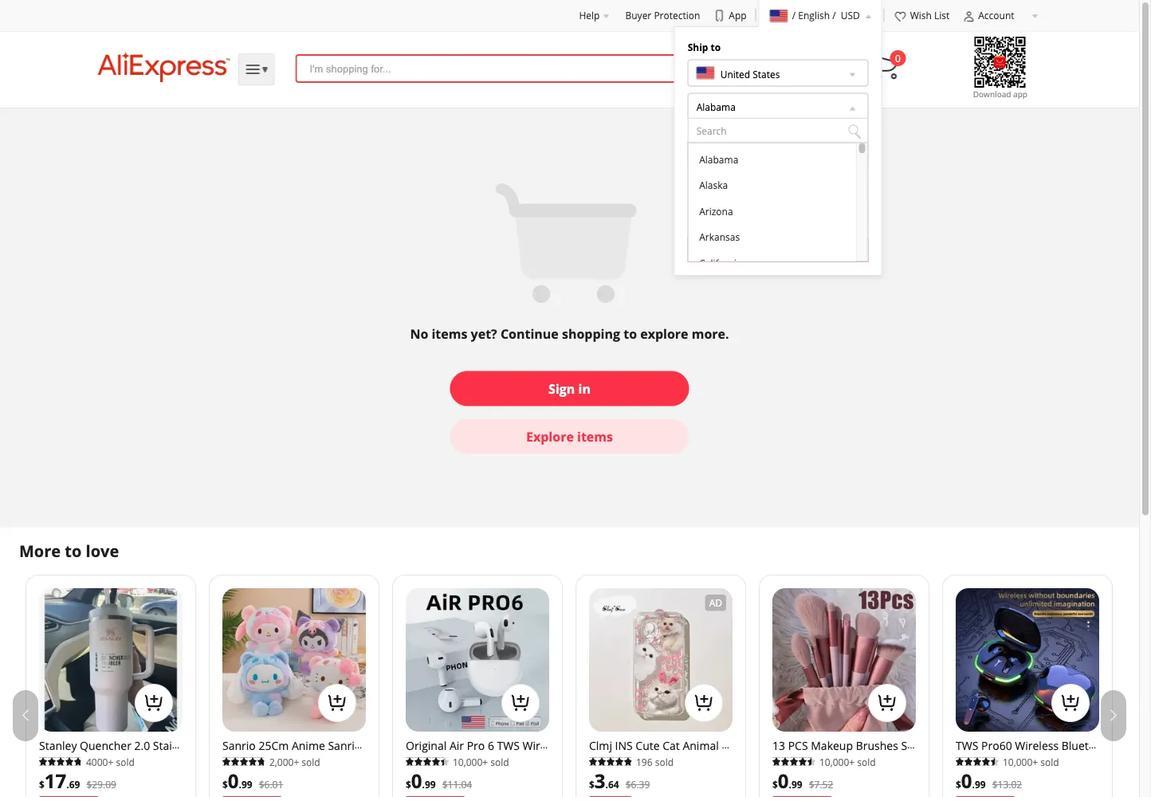 Task type: describe. For each thing, give the bounding box(es) containing it.
continue
[[501, 325, 559, 342]]

1 vertical spatial usd
[[694, 204, 713, 217]]

anime
[[292, 738, 325, 754]]

$ for $ 17 . 69 $29.09
[[39, 778, 45, 791]]

I'm shopping for... text field
[[310, 56, 841, 81]]

currency
[[688, 178, 731, 191]]

ins
[[615, 738, 633, 754]]

sign
[[549, 380, 575, 397]]

explore items link
[[450, 419, 689, 454]]

mym
[[337, 754, 363, 769]]

pcs
[[788, 738, 808, 754]]

ad
[[709, 596, 722, 609]]

cinnamorol
[[254, 769, 315, 784]]

app
[[729, 9, 747, 22]]

with inside stanley quencher 2.0  stainl ess steel vacuum insulated tumbler with lid and straw 40oz thermal travel mu
[[86, 769, 108, 784]]

earbu
[[1069, 754, 1099, 769]]

. for $ 0 . 99 $13.02
[[972, 778, 975, 791]]

2 x from the left
[[721, 769, 728, 784]]

size image
[[894, 10, 907, 23]]

ship
[[688, 40, 708, 53]]

10,000+ sold for bluetooth
[[453, 755, 509, 768]]

mini inside original air pro 6 tws wire less bluetooth earphones headphones mini earpone headset for xiaomi and
[[475, 769, 498, 784]]

animals
[[270, 785, 311, 797]]

$ for $ 0 . 99 $6.01
[[222, 778, 228, 791]]

arizona
[[699, 204, 733, 217]]

animal
[[683, 738, 719, 754]]

17
[[45, 768, 66, 794]]

headset inside original air pro 6 tws wire less bluetooth earphones headphones mini earpone headset for xiaomi and
[[406, 785, 449, 797]]

account link
[[962, 9, 1038, 23]]

$6.39
[[626, 778, 650, 791]]

. for $ 17 . 69 $29.09
[[66, 778, 69, 791]]

sof
[[349, 769, 366, 784]]

cancelling
[[1003, 769, 1057, 784]]

wish
[[910, 9, 932, 22]]

blueto
[[1062, 738, 1096, 754]]

bluetooth inside tws pro60 wireless blueto oth headset with mic earbu ds noise cancelling stereo bluetooth earphones air
[[956, 785, 1007, 797]]

travel
[[113, 785, 144, 797]]

explore
[[526, 428, 574, 445]]

explore
[[640, 325, 688, 342]]

cat
[[663, 738, 680, 754]]

eshadow
[[773, 785, 819, 797]]

help
[[579, 9, 600, 22]]

headset inside tws pro60 wireless blueto oth headset with mic earbu ds noise cancelling stereo bluetooth earphones air
[[976, 754, 1019, 769]]

7
[[643, 785, 649, 797]]

earphones inside original air pro 6 tws wire less bluetooth earphones headphones mini earpone headset for xiaomi and
[[483, 754, 539, 769]]

hone
[[589, 754, 616, 769]]

Search text field
[[688, 118, 869, 143]]

$13.02
[[992, 778, 1022, 791]]

size image
[[962, 10, 975, 23]]

196 sold
[[636, 755, 674, 768]]

united states
[[720, 67, 780, 81]]

/ english / usd
[[792, 9, 860, 22]]

10,000+ sold for mic
[[1003, 755, 1059, 768]]

noise
[[971, 769, 1001, 784]]

pro
[[467, 738, 485, 754]]

plush
[[318, 769, 346, 784]]

and
[[129, 769, 149, 784]]

xiaomi
[[472, 785, 507, 797]]

2,000+
[[269, 755, 299, 768]]

lid
[[111, 769, 127, 784]]

yet?
[[471, 325, 497, 342]]

blush
[[822, 785, 851, 797]]

united
[[720, 67, 750, 81]]

0 for 13 pcs makeup brushes se t eye shadow foundation women cosmetic brush ey eshadow blush beauty s
[[778, 768, 789, 794]]

dollar
[[736, 204, 763, 217]]

items for no
[[432, 325, 468, 342]]

0 for tws pro60 wireless blueto oth headset with mic earbu ds noise cancelling stereo bluetooth earphones air
[[961, 768, 972, 794]]

ds
[[956, 769, 968, 784]]

headphones
[[406, 769, 472, 784]]

women
[[773, 769, 813, 784]]

99 for ds
[[975, 778, 986, 791]]

to for ship to
[[711, 40, 721, 53]]

stanley
[[39, 738, 77, 754]]

toys
[[232, 754, 256, 769]]

more.
[[692, 325, 729, 342]]

cute
[[636, 738, 660, 754]]

ess
[[39, 754, 56, 769]]

kawaii
[[259, 754, 293, 769]]

makeup
[[811, 738, 853, 754]]

$11.04
[[442, 778, 472, 791]]

account
[[978, 9, 1014, 22]]

no items yet? continue shopping to explore more.
[[410, 325, 729, 342]]

69
[[69, 778, 80, 791]]

insulated
[[132, 754, 181, 769]]

clmj ins cute cat animal p hone case for iphone 13 pr o 11 12 mini 14 x xs max x r se 2020 7 8 plus soft si
[[589, 738, 733, 797]]

. for $ 0 . 99 $11.04
[[422, 778, 425, 791]]

clmj
[[589, 738, 612, 754]]

iphone
[[666, 754, 703, 769]]

)
[[765, 204, 768, 217]]

. for $ 3 . 64 $6.39
[[606, 778, 608, 791]]

0 vertical spatial usd
[[841, 9, 860, 22]]

$ for $ 0 . 99 $13.02
[[956, 778, 961, 791]]

t inside "13 pcs makeup brushes se t eye shadow foundation women cosmetic brush ey eshadow blush beauty s"
[[773, 754, 776, 769]]

alabama inside 'link'
[[697, 100, 736, 113]]

99 for women
[[792, 778, 803, 791]]

p
[[722, 738, 729, 754]]

10,000+ for wireless
[[1003, 755, 1038, 768]]

brush
[[867, 769, 898, 784]]

download app image
[[952, 33, 1048, 100]]

plus
[[661, 785, 683, 797]]

shopping
[[562, 325, 620, 342]]

$ for $ 0 . 99 $7.52
[[773, 778, 778, 791]]

mic
[[1047, 754, 1066, 769]]

wish list link
[[894, 9, 950, 23]]



Task type: vqa. For each thing, say whether or not it's contained in the screenshot.


Task type: locate. For each thing, give the bounding box(es) containing it.
1 mini from the left
[[475, 769, 498, 784]]

1 sold from the left
[[116, 755, 135, 768]]

pro60
[[981, 738, 1012, 754]]

. inside $ 0 . 99 $13.02
[[972, 778, 975, 791]]

0 horizontal spatial /
[[792, 9, 796, 22]]

4 sold from the left
[[655, 755, 674, 768]]

1 horizontal spatial 13
[[773, 738, 785, 754]]

ship to
[[688, 40, 721, 53]]

se inside "13 pcs makeup brushes se t eye shadow foundation women cosmetic brush ey eshadow blush beauty s"
[[901, 738, 914, 754]]

2,000+ sold
[[269, 755, 320, 768]]

. inside $ 0 . 99 $6.01
[[239, 778, 242, 791]]

0 horizontal spatial headset
[[406, 785, 449, 797]]

0 vertical spatial to
[[711, 40, 721, 53]]

tws right the 6
[[497, 738, 520, 754]]

$
[[39, 778, 45, 791], [222, 778, 228, 791], [406, 778, 411, 791], [589, 778, 595, 791], [773, 778, 778, 791], [956, 778, 961, 791]]

0 horizontal spatial mini
[[475, 769, 498, 784]]

1 / from the left
[[792, 9, 796, 22]]

se right brushes
[[901, 738, 914, 754]]

x down pr
[[721, 769, 728, 784]]

13 pcs makeup brushes se t eye shadow foundation women cosmetic brush ey eshadow blush beauty s
[[773, 738, 914, 797]]

10,000+ for pro
[[453, 755, 488, 768]]

10,000+ sold up 'cancelling'
[[1003, 755, 1059, 768]]

arkansas
[[699, 230, 740, 243]]

4 . from the left
[[606, 778, 608, 791]]

13
[[773, 738, 785, 754], [706, 754, 718, 769]]

1 vertical spatial t
[[222, 785, 226, 797]]

for inside original air pro 6 tws wire less bluetooth earphones headphones mini earpone headset for xiaomi and
[[452, 785, 469, 797]]

alabama up alaska
[[699, 152, 738, 165]]

tumbler
[[39, 769, 83, 784]]

(
[[716, 204, 719, 217]]

1 horizontal spatial mini
[[630, 769, 653, 784]]

usd ( us dollar )
[[694, 204, 768, 217]]

usd left (
[[694, 204, 713, 217]]

1 vertical spatial alabama
[[699, 152, 738, 165]]

0 horizontal spatial t
[[222, 785, 226, 797]]

10,000+ sold up cosmetic
[[820, 755, 876, 768]]

1 horizontal spatial bluetooth
[[956, 785, 1007, 797]]

1 horizontal spatial t
[[773, 754, 776, 769]]

more
[[19, 540, 61, 562]]

3 99 from the left
[[792, 778, 803, 791]]

1 $ from the left
[[39, 778, 45, 791]]

alaska
[[699, 178, 728, 191]]

99 inside the $ 0 . 99 $11.04
[[425, 778, 436, 791]]

14
[[656, 769, 668, 784]]

0 horizontal spatial tws
[[497, 738, 520, 754]]

25cm
[[259, 738, 289, 754]]

6 $ from the left
[[956, 778, 961, 791]]

items
[[432, 325, 468, 342], [577, 428, 613, 445]]

stuffed
[[229, 785, 267, 797]]

. right the r
[[606, 778, 608, 791]]

1 10,000+ from the left
[[453, 755, 488, 768]]

0 horizontal spatial for
[[452, 785, 469, 797]]

earphones down 'cancelling'
[[1010, 785, 1066, 797]]

$ 17 . 69 $29.09
[[39, 768, 116, 794]]

0 horizontal spatial bluetooth
[[428, 754, 480, 769]]

1 tws from the left
[[497, 738, 520, 754]]

2 tws from the left
[[956, 738, 979, 754]]

headset
[[976, 754, 1019, 769], [406, 785, 449, 797]]

mini up 7
[[630, 769, 653, 784]]

4 99 from the left
[[975, 778, 986, 791]]

1 horizontal spatial to
[[624, 325, 637, 342]]

2 . from the left
[[239, 778, 242, 791]]

elody
[[222, 769, 251, 784]]

0 vertical spatial for
[[646, 754, 664, 769]]

1 horizontal spatial tws
[[956, 738, 979, 754]]

earpone
[[501, 769, 544, 784]]

2 sold from the left
[[302, 755, 320, 768]]

bluetooth inside original air pro 6 tws wire less bluetooth earphones headphones mini earpone headset for xiaomi and
[[428, 754, 480, 769]]

0 horizontal spatial 10,000+ sold
[[453, 755, 509, 768]]

0 horizontal spatial 10,000+
[[453, 755, 488, 768]]

. right 40oz
[[66, 778, 69, 791]]

headset down pro60
[[976, 754, 1019, 769]]

to right ship
[[711, 40, 721, 53]]

mini inside clmj ins cute cat animal p hone case for iphone 13 pr o 11 12 mini 14 x xs max x r se 2020 7 8 plus soft si
[[630, 769, 653, 784]]

t left eye
[[773, 754, 776, 769]]

to left explore
[[624, 325, 637, 342]]

1 vertical spatial for
[[452, 785, 469, 797]]

1 horizontal spatial headset
[[976, 754, 1019, 769]]

with down 4000+
[[86, 769, 108, 784]]

3 sold from the left
[[490, 755, 509, 768]]

less
[[406, 754, 426, 769]]

bluetooth down "air"
[[428, 754, 480, 769]]

1 horizontal spatial earphones
[[1010, 785, 1066, 797]]

0 horizontal spatial se
[[599, 785, 611, 797]]

$ inside $ 17 . 69 $29.09
[[39, 778, 45, 791]]

4 $ from the left
[[589, 778, 595, 791]]

4000+ sold
[[86, 755, 135, 768]]

t
[[773, 754, 776, 769], [222, 785, 226, 797]]

$ inside the $ 0 . 99 $11.04
[[406, 778, 411, 791]]

bluetooth down noise
[[956, 785, 1007, 797]]

for down "headphones"
[[452, 785, 469, 797]]

x
[[671, 769, 678, 784], [721, 769, 728, 784]]

1 horizontal spatial se
[[901, 738, 914, 754]]

2 horizontal spatial 10,000+
[[1003, 755, 1038, 768]]

pr
[[721, 754, 733, 769]]

list
[[934, 9, 950, 22]]

$ inside $ 0 . 99 $7.52
[[773, 778, 778, 791]]

10,000+ sold
[[453, 755, 509, 768], [820, 755, 876, 768], [1003, 755, 1059, 768]]

0 vertical spatial alabama
[[697, 100, 736, 113]]

usd right english
[[841, 9, 860, 22]]

1 horizontal spatial 10,000+ sold
[[820, 755, 876, 768]]

13 inside clmj ins cute cat animal p hone case for iphone 13 pr o 11 12 mini 14 x xs max x r se 2020 7 8 plus soft si
[[706, 754, 718, 769]]

99 left $7.52
[[792, 778, 803, 791]]

sold up 14
[[655, 755, 674, 768]]

with up 'cancelling'
[[1022, 754, 1045, 769]]

10,000+ sold for shadow
[[820, 755, 876, 768]]

alabama
[[697, 100, 736, 113], [699, 152, 738, 165]]

sold up lid
[[116, 755, 135, 768]]

united states link
[[688, 59, 869, 87]]

with inside tws pro60 wireless blueto oth headset with mic earbu ds noise cancelling stereo bluetooth earphones air
[[1022, 754, 1045, 769]]

cosmetic
[[816, 769, 864, 784]]

1 horizontal spatial /
[[832, 9, 836, 22]]

3 10,000+ sold from the left
[[1003, 755, 1059, 768]]

99 inside $ 0 . 99 $7.52
[[792, 778, 803, 791]]

steel
[[59, 754, 84, 769]]

for up 14
[[646, 754, 664, 769]]

2 / from the left
[[832, 9, 836, 22]]

0 vertical spatial earphones
[[483, 754, 539, 769]]

beauty
[[854, 785, 890, 797]]

0 horizontal spatial x
[[671, 769, 678, 784]]

$ inside $ 0 . 99 $13.02
[[956, 778, 961, 791]]

for
[[646, 754, 664, 769], [452, 785, 469, 797]]

usd
[[841, 9, 860, 22], [694, 204, 713, 217]]

10,000+ up cosmetic
[[820, 755, 855, 768]]

. for $ 0 . 99 $6.01
[[239, 778, 242, 791]]

99 left the $11.04
[[425, 778, 436, 791]]

5 . from the left
[[789, 778, 792, 791]]

tws up oth
[[956, 738, 979, 754]]

10,000+ for makeup
[[820, 755, 855, 768]]

no
[[410, 325, 428, 342]]

xs
[[681, 769, 693, 784]]

0 vertical spatial items
[[432, 325, 468, 342]]

10,000+ down pro
[[453, 755, 488, 768]]

sold for $ 0 . 99 $11.04
[[490, 755, 509, 768]]

2020
[[614, 785, 640, 797]]

3
[[595, 768, 606, 794]]

sold down brushes
[[857, 755, 876, 768]]

13 inside "13 pcs makeup brushes se t eye shadow foundation women cosmetic brush ey eshadow blush beauty s"
[[773, 738, 785, 754]]

/ left english
[[792, 9, 796, 22]]

1 99 from the left
[[242, 778, 252, 791]]

1 vertical spatial headset
[[406, 785, 449, 797]]

tws inside original air pro 6 tws wire less bluetooth earphones headphones mini earpone headset for xiaomi and
[[497, 738, 520, 754]]

. down toys
[[239, 778, 242, 791]]

d
[[222, 754, 229, 769]]

brushes
[[856, 738, 898, 754]]

r
[[589, 785, 596, 797]]

. for $ 0 . 99 $7.52
[[789, 778, 792, 791]]

2 vertical spatial to
[[65, 540, 82, 562]]

for inside clmj ins cute cat animal p hone case for iphone 13 pr o 11 12 mini 14 x xs max x r se 2020 7 8 plus soft si
[[646, 754, 664, 769]]

buyer protection
[[625, 9, 700, 22]]

. inside $ 3 . 64 $6.39
[[606, 778, 608, 791]]

2 99 from the left
[[425, 778, 436, 791]]

t down elody
[[222, 785, 226, 797]]

headset down "headphones"
[[406, 785, 449, 797]]

se inside clmj ins cute cat animal p hone case for iphone 13 pr o 11 12 mini 14 x xs max x r se 2020 7 8 plus soft si
[[599, 785, 611, 797]]

0 horizontal spatial items
[[432, 325, 468, 342]]

0 horizontal spatial sanrio
[[222, 738, 256, 754]]

earphones up earpone
[[483, 754, 539, 769]]

2 mini from the left
[[630, 769, 653, 784]]

99 inside $ 0 . 99 $6.01
[[242, 778, 252, 791]]

with
[[1022, 754, 1045, 769], [86, 769, 108, 784]]

protection
[[654, 9, 700, 22]]

99 right ds
[[975, 778, 986, 791]]

.
[[66, 778, 69, 791], [239, 778, 242, 791], [422, 778, 425, 791], [606, 778, 608, 791], [789, 778, 792, 791], [972, 778, 975, 791]]

99 for elody
[[242, 778, 252, 791]]

1 horizontal spatial with
[[1022, 754, 1045, 769]]

x left xs
[[671, 769, 678, 784]]

1 vertical spatial to
[[624, 325, 637, 342]]

1 horizontal spatial for
[[646, 754, 664, 769]]

13 up eye
[[773, 738, 785, 754]]

$ 0 . 99 $6.01
[[222, 768, 283, 794]]

/ right english
[[832, 9, 836, 22]]

0 for sanrio 25cm anime sanrio d toys kawaii kuromi mym elody cinnamorol plush sof t stuffed animals doll p
[[228, 768, 239, 794]]

2 $ from the left
[[222, 778, 228, 791]]

se
[[901, 738, 914, 754], [599, 785, 611, 797]]

2 horizontal spatial to
[[711, 40, 721, 53]]

buyer protection link
[[625, 9, 700, 22]]

. inside the $ 0 . 99 $11.04
[[422, 778, 425, 791]]

6 . from the left
[[972, 778, 975, 791]]

99 inside $ 0 . 99 $13.02
[[975, 778, 986, 791]]

items right explore
[[577, 428, 613, 445]]

0 horizontal spatial to
[[65, 540, 82, 562]]

earphones inside tws pro60 wireless blueto oth headset with mic earbu ds noise cancelling stereo bluetooth earphones air
[[1010, 785, 1066, 797]]

sanrio up toys
[[222, 738, 256, 754]]

0 vertical spatial t
[[773, 754, 776, 769]]

language
[[688, 120, 734, 133]]

us
[[721, 204, 733, 217]]

3 . from the left
[[422, 778, 425, 791]]

0 vertical spatial se
[[901, 738, 914, 754]]

0 horizontal spatial with
[[86, 769, 108, 784]]

1 vertical spatial earphones
[[1010, 785, 1066, 797]]

$ for $ 0 . 99 $11.04
[[406, 778, 411, 791]]

. inside $ 0 . 99 $7.52
[[789, 778, 792, 791]]

$ inside $ 0 . 99 $6.01
[[222, 778, 228, 791]]

99 down toys
[[242, 778, 252, 791]]

0 vertical spatial bluetooth
[[428, 754, 480, 769]]

99 for headphones
[[425, 778, 436, 791]]

10,000+ sold down pro
[[453, 755, 509, 768]]

sold for $ 0 . 99 $6.01
[[302, 755, 320, 768]]

8
[[652, 785, 658, 797]]

ey
[[900, 769, 912, 784]]

doll
[[314, 785, 335, 797]]

sold for $ 0 . 99 $7.52
[[857, 755, 876, 768]]

to for more to love
[[65, 540, 82, 562]]

1 x from the left
[[671, 769, 678, 784]]

in
[[578, 380, 591, 397]]

kuromi
[[295, 754, 334, 769]]

1 vertical spatial se
[[599, 785, 611, 797]]

6 sold from the left
[[1041, 755, 1059, 768]]

. right ds
[[972, 778, 975, 791]]

usd ( us dollar ) link
[[694, 198, 768, 224]]

stereo
[[1059, 769, 1093, 784]]

1 horizontal spatial sanrio
[[328, 738, 361, 754]]

2 sanrio from the left
[[328, 738, 361, 754]]

items right no
[[432, 325, 468, 342]]

sold for $ 3 . 64 $6.39
[[655, 755, 674, 768]]

air
[[450, 738, 464, 754]]

t inside sanrio 25cm anime sanrio d toys kawaii kuromi mym elody cinnamorol plush sof t stuffed animals doll p
[[222, 785, 226, 797]]

. down less at the bottom of page
[[422, 778, 425, 791]]

2 10,000+ from the left
[[820, 755, 855, 768]]

$7.52
[[809, 778, 833, 791]]

o
[[589, 769, 596, 784]]

. inside $ 17 . 69 $29.09
[[66, 778, 69, 791]]

1 vertical spatial bluetooth
[[956, 785, 1007, 797]]

5 $ from the left
[[773, 778, 778, 791]]

explore items
[[526, 428, 613, 445]]

sold down the 6
[[490, 755, 509, 768]]

sold down anime
[[302, 755, 320, 768]]

english
[[798, 9, 830, 22]]

0 vertical spatial headset
[[976, 754, 1019, 769]]

stanley quencher 2.0  stainl ess steel vacuum insulated tumbler with lid and straw 40oz thermal travel mu
[[39, 738, 182, 797]]

0 horizontal spatial usd
[[694, 204, 713, 217]]

13 left pr
[[706, 754, 718, 769]]

5 sold from the left
[[857, 755, 876, 768]]

0 horizontal spatial earphones
[[483, 754, 539, 769]]

1 sanrio from the left
[[222, 738, 256, 754]]

$ 0 . 99 $13.02
[[956, 768, 1022, 794]]

alabama up language
[[697, 100, 736, 113]]

1 horizontal spatial usd
[[841, 9, 860, 22]]

10,000+ up 'cancelling'
[[1003, 755, 1038, 768]]

sanrio up mym
[[328, 738, 361, 754]]

$ 0 . 99 $7.52
[[773, 768, 833, 794]]

foundation
[[845, 754, 904, 769]]

2 horizontal spatial 10,000+ sold
[[1003, 755, 1059, 768]]

items for explore
[[577, 428, 613, 445]]

2 10,000+ sold from the left
[[820, 755, 876, 768]]

2.0
[[134, 738, 150, 754]]

$ for $ 3 . 64 $6.39
[[589, 778, 595, 791]]

buyer
[[625, 9, 652, 22]]

sold down wireless
[[1041, 755, 1059, 768]]

sign in button
[[450, 371, 689, 406]]

1 . from the left
[[66, 778, 69, 791]]

original
[[406, 738, 447, 754]]

se right the r
[[599, 785, 611, 797]]

1 horizontal spatial x
[[721, 769, 728, 784]]

soft
[[686, 785, 706, 797]]

app link
[[713, 8, 747, 23]]

to left the love
[[65, 540, 82, 562]]

sanrio 25cm anime sanrio d toys kawaii kuromi mym elody cinnamorol plush sof t stuffed animals doll p
[[222, 738, 366, 797]]

$29.09
[[86, 778, 116, 791]]

$ inside $ 3 . 64 $6.39
[[589, 778, 595, 791]]

1 vertical spatial items
[[577, 428, 613, 445]]

0 horizontal spatial 13
[[706, 754, 718, 769]]

sold for $ 0 . 99 $13.02
[[1041, 755, 1059, 768]]

love
[[86, 540, 119, 562]]

3 $ from the left
[[406, 778, 411, 791]]

1 horizontal spatial 10,000+
[[820, 755, 855, 768]]

1 horizontal spatial items
[[577, 428, 613, 445]]

tws inside tws pro60 wireless blueto oth headset with mic earbu ds noise cancelling stereo bluetooth earphones air
[[956, 738, 979, 754]]

1 10,000+ sold from the left
[[453, 755, 509, 768]]

tws pro60 wireless blueto oth headset with mic earbu ds noise cancelling stereo bluetooth earphones air
[[956, 738, 1099, 797]]

3 10,000+ from the left
[[1003, 755, 1038, 768]]

mini up xiaomi
[[475, 769, 498, 784]]

earphones
[[483, 754, 539, 769], [1010, 785, 1066, 797]]

. down eye
[[789, 778, 792, 791]]

0 for original air pro 6 tws wire less bluetooth earphones headphones mini earpone headset for xiaomi and
[[411, 768, 422, 794]]

sold for $ 17 . 69 $29.09
[[116, 755, 135, 768]]



